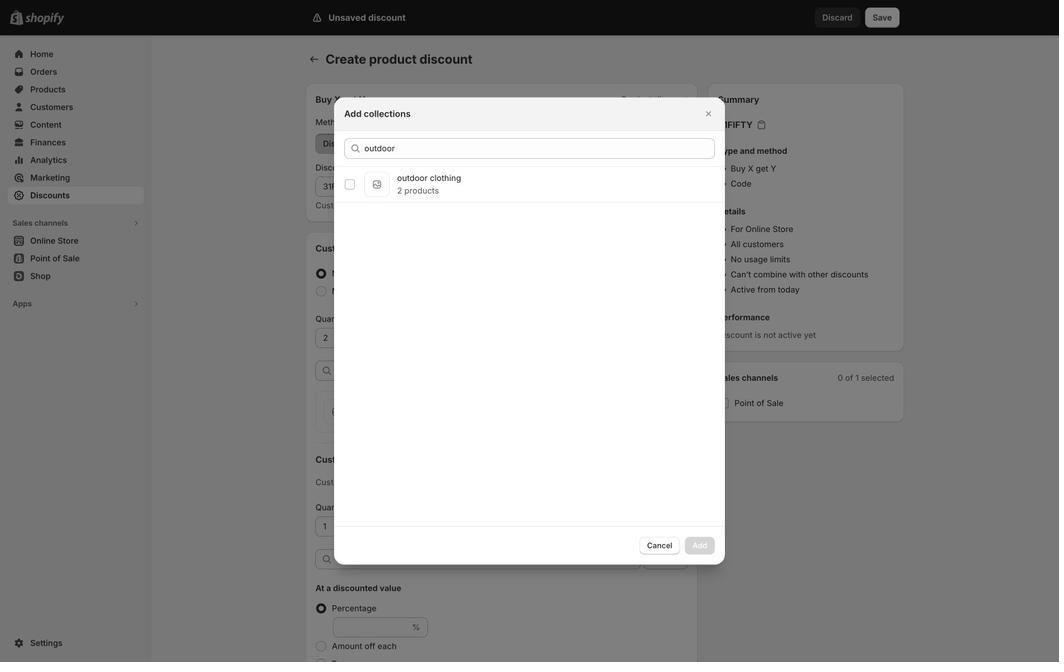 Task type: vqa. For each thing, say whether or not it's contained in the screenshot.
SELL ONLINE group
no



Task type: locate. For each thing, give the bounding box(es) containing it.
dialog
[[0, 97, 1060, 565]]

shopify image
[[25, 12, 64, 25]]

Search collections text field
[[365, 138, 715, 159]]



